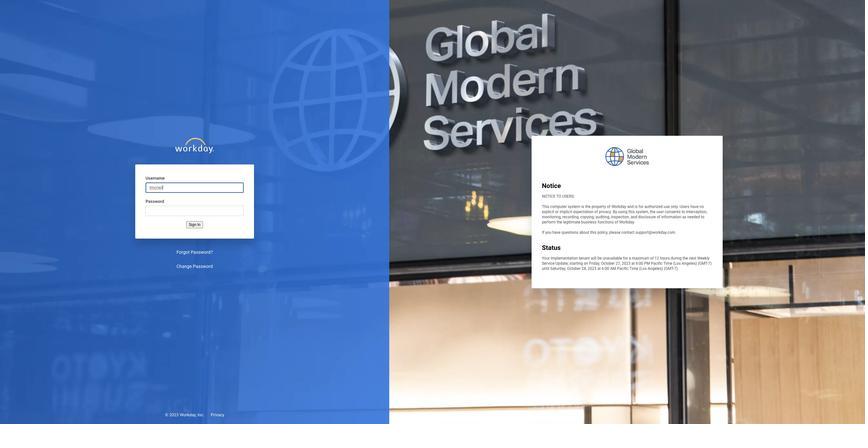 Task type: describe. For each thing, give the bounding box(es) containing it.
unavailable
[[603, 256, 622, 261]]

this computer system is the property of workday and is for authorized use only. users have no explicit or implicit expectation of privacy. by using this system, the user consents to interception, monitoring, recording, copying, auditing, inspection, and disclosure of information as needed to perform the legitimate business functions of workday.
[[542, 205, 708, 225]]

change password
[[176, 264, 213, 269]]

of down inspection,
[[615, 220, 618, 225]]

for inside this computer system is the property of workday and is for authorized use only. users have no explicit or implicit expectation of privacy. by using this system, the user consents to interception, monitoring, recording, copying, auditing, inspection, and disclosure of information as needed to perform the legitimate business functions of workday.
[[639, 205, 644, 209]]

be
[[598, 256, 602, 261]]

0 horizontal spatial (gmt-
[[664, 267, 674, 271]]

system,
[[636, 210, 649, 214]]

1 vertical spatial and
[[631, 215, 637, 220]]

1 horizontal spatial october
[[601, 262, 615, 266]]

inspection,
[[611, 215, 630, 220]]

of up privacy. on the right
[[607, 205, 611, 209]]

contact
[[622, 231, 635, 235]]

workday image
[[174, 137, 215, 155]]

the down monitoring, in the bottom right of the page
[[557, 220, 562, 225]]

notice
[[542, 194, 556, 199]]

questions
[[562, 231, 579, 235]]

only.
[[671, 205, 679, 209]]

friday,
[[589, 262, 600, 266]]

0 horizontal spatial 6:00
[[602, 267, 609, 271]]

functions
[[598, 220, 614, 225]]

implicit
[[560, 210, 572, 214]]

a
[[629, 256, 631, 261]]

will
[[591, 256, 597, 261]]

needed
[[687, 215, 700, 220]]

this inside this computer system is the property of workday and is for authorized use only. users have no explicit or implicit expectation of privacy. by using this system, the user consents to interception, monitoring, recording, copying, auditing, inspection, and disclosure of information as needed to perform the legitimate business functions of workday.
[[629, 210, 635, 214]]

1 vertical spatial have
[[553, 231, 561, 235]]

implementation
[[551, 256, 578, 261]]

maximum
[[632, 256, 649, 261]]

inc.
[[198, 413, 204, 418]]

hours
[[660, 256, 670, 261]]

forgot
[[177, 250, 190, 255]]

by
[[613, 210, 617, 214]]

legitimate
[[563, 220, 580, 225]]

perform
[[542, 220, 556, 225]]

consents
[[665, 210, 681, 214]]

your implementation tenant will be unavailable for a maximum of 12 hours during the next weekly service update; starting on friday, october 27, 2023 at 6:00 pm pacific time (los angeles) (gmt-7) until saturday, october 28, 2023 at 6:00 am pacific time (los angeles) (gmt-7).
[[542, 256, 713, 271]]

policy,
[[598, 231, 608, 235]]

password
[[193, 264, 213, 269]]

0 vertical spatial and
[[627, 205, 634, 209]]

support@workday.com.
[[636, 231, 676, 235]]

auditing,
[[596, 215, 610, 220]]

notice
[[542, 182, 561, 190]]

saturday,
[[550, 267, 566, 271]]

please
[[609, 231, 621, 235]]

you
[[545, 231, 552, 235]]

the down authorized
[[650, 210, 656, 214]]

0 horizontal spatial pacific
[[617, 267, 629, 271]]

forgot password? link
[[177, 250, 213, 255]]

am
[[610, 267, 616, 271]]

7)
[[708, 262, 712, 266]]

privacy
[[211, 413, 224, 418]]

during
[[671, 256, 682, 261]]

0 vertical spatial at
[[632, 262, 635, 266]]

0 horizontal spatial to
[[682, 210, 685, 214]]

status
[[542, 244, 561, 252]]

system
[[568, 205, 580, 209]]

computer
[[550, 205, 567, 209]]

use
[[664, 205, 670, 209]]

workday.
[[619, 220, 635, 225]]

28,
[[582, 267, 587, 271]]

until
[[542, 267, 549, 271]]

1 vertical spatial at
[[597, 267, 601, 271]]

pm
[[644, 262, 650, 266]]

1 vertical spatial 2023
[[588, 267, 597, 271]]

of down user
[[657, 215, 660, 220]]

1 vertical spatial angeles)
[[648, 267, 663, 271]]

section containing notice
[[532, 136, 723, 288]]

if
[[542, 231, 544, 235]]

1 horizontal spatial pacific
[[651, 262, 663, 266]]

workday,
[[180, 413, 197, 418]]

1 horizontal spatial 6:00
[[636, 262, 643, 266]]

sign in form
[[135, 165, 254, 239]]

change
[[176, 264, 192, 269]]

disclosure
[[638, 215, 656, 220]]

no
[[700, 205, 704, 209]]

0 vertical spatial (gmt-
[[698, 262, 708, 266]]

about
[[579, 231, 589, 235]]

weekly
[[697, 256, 710, 261]]

the up expectation
[[585, 205, 591, 209]]

©
[[165, 413, 168, 418]]

or
[[555, 210, 559, 214]]

user
[[656, 210, 664, 214]]

privacy link
[[211, 413, 224, 418]]

using
[[618, 210, 628, 214]]

main content containing notice
[[0, 0, 865, 425]]

sign
[[189, 223, 196, 227]]

0 vertical spatial (los
[[673, 262, 681, 266]]

interception,
[[686, 210, 707, 214]]

to
[[556, 194, 561, 199]]

your
[[542, 256, 550, 261]]



Task type: locate. For each thing, give the bounding box(es) containing it.
october
[[601, 262, 615, 266], [567, 267, 581, 271]]

Username text field
[[146, 183, 244, 193]]

october down starting
[[567, 267, 581, 271]]

workday
[[612, 205, 627, 209]]

1 is from the left
[[581, 205, 584, 209]]

as
[[682, 215, 687, 220]]

2 vertical spatial 2023
[[169, 413, 179, 418]]

pacific down "27,"
[[617, 267, 629, 271]]

0 horizontal spatial for
[[623, 256, 628, 261]]

7).
[[674, 267, 679, 271]]

sign in
[[189, 223, 201, 227]]

(gmt- down weekly
[[698, 262, 708, 266]]

change password link
[[176, 264, 213, 269]]

1 vertical spatial 6:00
[[602, 267, 609, 271]]

of left 12
[[650, 256, 654, 261]]

of down property
[[594, 210, 598, 214]]

to down interception,
[[701, 215, 705, 220]]

(los up the 7).
[[673, 262, 681, 266]]

1 vertical spatial october
[[567, 267, 581, 271]]

0 horizontal spatial 2023
[[169, 413, 179, 418]]

tenant
[[579, 256, 590, 261]]

1 horizontal spatial have
[[691, 205, 699, 209]]

of inside your implementation tenant will be unavailable for a maximum of 12 hours during the next weekly service update; starting on friday, october 27, 2023 at 6:00 pm pacific time (los angeles) (gmt-7) until saturday, october 28, 2023 at 6:00 am pacific time (los angeles) (gmt-7).
[[650, 256, 654, 261]]

angeles) down pm
[[648, 267, 663, 271]]

1 horizontal spatial is
[[635, 205, 638, 209]]

2 horizontal spatial 2023
[[622, 262, 631, 266]]

1 horizontal spatial (gmt-
[[698, 262, 708, 266]]

0 vertical spatial pacific
[[651, 262, 663, 266]]

this right using
[[629, 210, 635, 214]]

1 horizontal spatial 2023
[[588, 267, 597, 271]]

6:00
[[636, 262, 643, 266], [602, 267, 609, 271]]

(los down pm
[[639, 267, 647, 271]]

privacy.
[[599, 210, 612, 214]]

0 horizontal spatial angeles)
[[648, 267, 663, 271]]

0 horizontal spatial is
[[581, 205, 584, 209]]

update;
[[556, 262, 569, 266]]

1 horizontal spatial angeles)
[[682, 262, 697, 266]]

2023 down friday,
[[588, 267, 597, 271]]

6:00 left am
[[602, 267, 609, 271]]

service
[[542, 262, 555, 266]]

0 horizontal spatial this
[[590, 231, 597, 235]]

forgot password?
[[177, 250, 213, 255]]

at down maximum
[[632, 262, 635, 266]]

main content
[[0, 0, 865, 425]]

angeles)
[[682, 262, 697, 266], [648, 267, 663, 271]]

2 is from the left
[[635, 205, 638, 209]]

for inside your implementation tenant will be unavailable for a maximum of 12 hours during the next weekly service update; starting on friday, october 27, 2023 at 6:00 pm pacific time (los angeles) (gmt-7) until saturday, october 28, 2023 at 6:00 am pacific time (los angeles) (gmt-7).
[[623, 256, 628, 261]]

1 vertical spatial (los
[[639, 267, 647, 271]]

sign in button
[[186, 221, 203, 228]]

time down the a at right
[[630, 267, 638, 271]]

12
[[655, 256, 659, 261]]

have right you
[[553, 231, 561, 235]]

recording,
[[562, 215, 579, 220]]

27,
[[616, 262, 621, 266]]

of
[[607, 205, 611, 209], [594, 210, 598, 214], [657, 215, 660, 220], [615, 220, 618, 225], [650, 256, 654, 261]]

time down hours
[[664, 262, 672, 266]]

the
[[585, 205, 591, 209], [650, 210, 656, 214], [557, 220, 562, 225], [683, 256, 688, 261]]

users:
[[562, 194, 575, 199]]

expectation
[[573, 210, 593, 214]]

is up expectation
[[581, 205, 584, 209]]

copying,
[[580, 215, 595, 220]]

and up using
[[627, 205, 634, 209]]

is
[[581, 205, 584, 209], [635, 205, 638, 209]]

authorized
[[645, 205, 663, 209]]

in
[[197, 223, 201, 227]]

is up system,
[[635, 205, 638, 209]]

for
[[639, 205, 644, 209], [623, 256, 628, 261]]

1 vertical spatial time
[[630, 267, 638, 271]]

0 vertical spatial have
[[691, 205, 699, 209]]

© 2023 workday, inc.
[[165, 413, 204, 418]]

and up workday.
[[631, 215, 637, 220]]

0 vertical spatial october
[[601, 262, 615, 266]]

have
[[691, 205, 699, 209], [553, 231, 561, 235]]

this
[[629, 210, 635, 214], [590, 231, 597, 235]]

1 vertical spatial to
[[701, 215, 705, 220]]

1 horizontal spatial (los
[[673, 262, 681, 266]]

(gmt-
[[698, 262, 708, 266], [664, 267, 674, 271]]

1 horizontal spatial this
[[629, 210, 635, 214]]

0 vertical spatial for
[[639, 205, 644, 209]]

2023
[[622, 262, 631, 266], [588, 267, 597, 271], [169, 413, 179, 418]]

0 vertical spatial to
[[682, 210, 685, 214]]

have up interception,
[[691, 205, 699, 209]]

pacific
[[651, 262, 663, 266], [617, 267, 629, 271]]

password?
[[191, 250, 213, 255]]

0 vertical spatial 6:00
[[636, 262, 643, 266]]

the inside your implementation tenant will be unavailable for a maximum of 12 hours during the next weekly service update; starting on friday, october 27, 2023 at 6:00 pm pacific time (los angeles) (gmt-7) until saturday, october 28, 2023 at 6:00 am pacific time (los angeles) (gmt-7).
[[683, 256, 688, 261]]

1 horizontal spatial at
[[632, 262, 635, 266]]

at
[[632, 262, 635, 266], [597, 267, 601, 271]]

have inside this computer system is the property of workday and is for authorized use only. users have no explicit or implicit expectation of privacy. by using this system, the user consents to interception, monitoring, recording, copying, auditing, inspection, and disclosure of information as needed to perform the legitimate business functions of workday.
[[691, 205, 699, 209]]

1 vertical spatial this
[[590, 231, 597, 235]]

1 horizontal spatial time
[[664, 262, 672, 266]]

(gmt- down hours
[[664, 267, 674, 271]]

0 horizontal spatial time
[[630, 267, 638, 271]]

0 horizontal spatial (los
[[639, 267, 647, 271]]

notice to users:
[[542, 194, 575, 199]]

section
[[532, 136, 723, 288]]

time
[[664, 262, 672, 266], [630, 267, 638, 271]]

(los
[[673, 262, 681, 266], [639, 267, 647, 271]]

2023 right '©'
[[169, 413, 179, 418]]

0 vertical spatial time
[[664, 262, 672, 266]]

for left the a at right
[[623, 256, 628, 261]]

0 vertical spatial 2023
[[622, 262, 631, 266]]

to
[[682, 210, 685, 214], [701, 215, 705, 220]]

1 vertical spatial (gmt-
[[664, 267, 674, 271]]

monitoring,
[[542, 215, 561, 220]]

starting
[[570, 262, 583, 266]]

this right about
[[590, 231, 597, 235]]

at down friday,
[[597, 267, 601, 271]]

users
[[680, 205, 690, 209]]

the left next
[[683, 256, 688, 261]]

next
[[689, 256, 697, 261]]

explicit
[[542, 210, 554, 214]]

this
[[542, 205, 549, 209]]

1 horizontal spatial for
[[639, 205, 644, 209]]

0 horizontal spatial october
[[567, 267, 581, 271]]

2023 down the a at right
[[622, 262, 631, 266]]

1 vertical spatial pacific
[[617, 267, 629, 271]]

6:00 down maximum
[[636, 262, 643, 266]]

property
[[592, 205, 606, 209]]

for up system,
[[639, 205, 644, 209]]

if you have questions about this policy, please contact support@workday.com.
[[542, 231, 676, 235]]

angeles) down next
[[682, 262, 697, 266]]

0 horizontal spatial at
[[597, 267, 601, 271]]

1 horizontal spatial to
[[701, 215, 705, 220]]

information
[[661, 215, 681, 220]]

0 horizontal spatial have
[[553, 231, 561, 235]]

1 vertical spatial for
[[623, 256, 628, 261]]

to up as
[[682, 210, 685, 214]]

on
[[584, 262, 588, 266]]

0 vertical spatial angeles)
[[682, 262, 697, 266]]

october down unavailable
[[601, 262, 615, 266]]

Password password field
[[146, 206, 244, 216]]

0 vertical spatial this
[[629, 210, 635, 214]]

pacific down 12
[[651, 262, 663, 266]]

business
[[581, 220, 597, 225]]



Task type: vqa. For each thing, say whether or not it's contained in the screenshot.
View Printable Version (Pdf) "icon"
no



